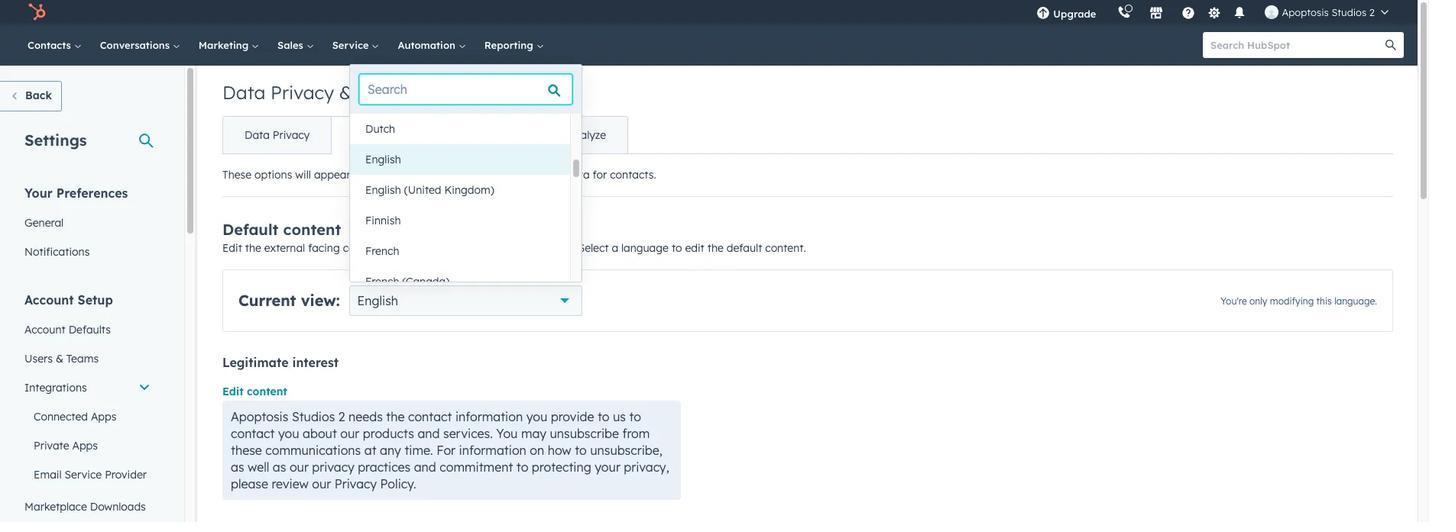 Task type: vqa. For each thing, say whether or not it's contained in the screenshot.
2nd Press to sort. icon from the right
no



Task type: locate. For each thing, give the bounding box(es) containing it.
2 horizontal spatial the
[[708, 242, 724, 255]]

2
[[1370, 6, 1375, 18], [338, 410, 345, 425]]

data up these
[[245, 128, 270, 142]]

language. right the by
[[526, 242, 575, 255]]

account setup
[[24, 293, 113, 308]]

edit down legitimate
[[222, 385, 244, 399]]

account up users
[[24, 323, 66, 337]]

notifications link
[[15, 238, 160, 267]]

edit
[[222, 242, 242, 255], [222, 385, 244, 399]]

1 vertical spatial account
[[24, 323, 66, 337]]

0 vertical spatial data
[[222, 81, 266, 104]]

0 vertical spatial 2
[[1370, 6, 1375, 18]]

please
[[231, 477, 268, 492]]

1 vertical spatial &
[[56, 352, 63, 366]]

apps up email service provider link
[[72, 439, 98, 453]]

1 vertical spatial for
[[384, 242, 399, 255]]

2 as from the left
[[273, 460, 286, 475]]

data privacy
[[245, 128, 310, 142]]

information down you
[[459, 443, 527, 459]]

list box
[[350, 114, 582, 297]]

notifications
[[24, 245, 90, 259]]

1 vertical spatial apps
[[72, 439, 98, 453]]

1 account from the top
[[24, 293, 74, 308]]

apps for private apps
[[72, 439, 98, 453]]

you up the may at the bottom of page
[[526, 410, 548, 425]]

account up account defaults
[[24, 293, 74, 308]]

apoptosis down edit content
[[231, 410, 288, 425]]

our down privacy
[[312, 477, 331, 492]]

for inside default content edit the external facing content for your consent options by language. select a language to edit the default content.
[[384, 242, 399, 255]]

content
[[283, 220, 341, 239], [343, 242, 381, 255], [247, 385, 287, 399]]

0 vertical spatial content
[[283, 220, 341, 239]]

edit content
[[222, 385, 287, 399]]

dutch
[[365, 122, 395, 136]]

anywhere
[[354, 168, 402, 182]]

apoptosis studios 2 needs the contact information you provide to us to contact you about our products and services. you may unsubscribe from these communications at any time. for information on how to unsubscribe, as well as our privacy practices and commitment to protecting your privacy, please review our privacy policy.
[[231, 410, 669, 492]]

menu containing apoptosis studios 2
[[1026, 0, 1400, 24]]

process
[[427, 168, 466, 182]]

as up review in the bottom left of the page
[[273, 460, 286, 475]]

these
[[222, 168, 252, 182]]

english up anywhere
[[365, 153, 401, 167]]

french button
[[350, 236, 570, 267]]

apoptosis
[[1282, 6, 1329, 18], [231, 410, 288, 425]]

account
[[24, 293, 74, 308], [24, 323, 66, 337]]

2 vertical spatial privacy
[[335, 477, 377, 492]]

1 horizontal spatial language.
[[1335, 296, 1377, 307]]

calling icon button
[[1112, 2, 1138, 22]]

1 horizontal spatial as
[[273, 460, 286, 475]]

our down needs
[[340, 427, 360, 442]]

protecting
[[532, 460, 591, 475]]

0 vertical spatial language.
[[526, 242, 575, 255]]

options left the by
[[470, 242, 507, 255]]

you
[[405, 168, 424, 182], [526, 410, 548, 425], [278, 427, 299, 442]]

apoptosis inside apoptosis studios 2 needs the contact information you provide to us to contact you about our products and services. you may unsubscribe from these communications at any time. for information on how to unsubscribe, as well as our privacy practices and commitment to protecting your privacy, please review our privacy policy.
[[231, 410, 288, 425]]

the up products
[[386, 410, 405, 425]]

1 vertical spatial french
[[365, 275, 399, 289]]

appear
[[314, 168, 351, 182]]

marketing
[[199, 39, 252, 51]]

menu item
[[1107, 0, 1110, 24]]

your
[[402, 242, 424, 255], [595, 460, 621, 475]]

provider
[[105, 469, 147, 482]]

0 vertical spatial information
[[455, 410, 523, 425]]

english down anywhere
[[365, 183, 401, 197]]

content inside button
[[247, 385, 287, 399]]

1 horizontal spatial for
[[593, 168, 607, 182]]

studios for apoptosis studios 2 needs the contact information you provide to us to contact you about our products and services. you may unsubscribe from these communications at any time. for information on how to unsubscribe, as well as our privacy practices and commitment to protecting your privacy, please review our privacy policy.
[[292, 410, 335, 425]]

privacy up will
[[273, 128, 310, 142]]

will
[[295, 168, 311, 182]]

1 vertical spatial apoptosis
[[231, 410, 288, 425]]

1 horizontal spatial service
[[332, 39, 372, 51]]

english down french (canada)
[[357, 294, 398, 309]]

privacy for data privacy
[[273, 128, 310, 142]]

information
[[455, 410, 523, 425], [459, 443, 527, 459]]

sales link
[[268, 24, 323, 66]]

marketplace downloads link
[[15, 493, 160, 522]]

you up the 'communications'
[[278, 427, 299, 442]]

language. right this
[[1335, 296, 1377, 307]]

data for data privacy
[[245, 128, 270, 142]]

1 vertical spatial privacy
[[273, 128, 310, 142]]

content down legitimate
[[247, 385, 287, 399]]

2 french from the top
[[365, 275, 399, 289]]

0 horizontal spatial contact
[[231, 427, 275, 442]]

1 vertical spatial your
[[595, 460, 621, 475]]

contact up these
[[231, 427, 275, 442]]

0 horizontal spatial &
[[56, 352, 63, 366]]

0 vertical spatial account
[[24, 293, 74, 308]]

options
[[255, 168, 292, 182], [470, 242, 507, 255]]

0 vertical spatial french
[[365, 245, 399, 258]]

0 horizontal spatial apoptosis
[[231, 410, 288, 425]]

how
[[548, 443, 571, 459]]

0 vertical spatial studios
[[1332, 6, 1367, 18]]

studios inside 'popup button'
[[1332, 6, 1367, 18]]

and up kingdom)
[[469, 168, 488, 182]]

cookies link
[[462, 117, 545, 154]]

2 vertical spatial our
[[312, 477, 331, 492]]

for
[[437, 443, 456, 459]]

apoptosis inside 'popup button'
[[1282, 6, 1329, 18]]

legitimate interest
[[222, 355, 339, 371]]

0 horizontal spatial 2
[[338, 410, 345, 425]]

1 vertical spatial consent
[[353, 128, 396, 142]]

consent up the dutch
[[358, 81, 428, 104]]

1 vertical spatial english
[[365, 183, 401, 197]]

hubspot image
[[28, 3, 46, 21]]

english button
[[349, 286, 582, 316]]

options left will
[[255, 168, 292, 182]]

apps up private apps link
[[91, 410, 117, 424]]

and up time.
[[418, 427, 440, 442]]

privacy down privacy
[[335, 477, 377, 492]]

you're only modifying this language.
[[1221, 296, 1377, 307]]

time.
[[405, 443, 433, 459]]

defaults
[[69, 323, 111, 337]]

studios inside apoptosis studios 2 needs the contact information you provide to us to contact you about our products and services. you may unsubscribe from these communications at any time. for information on how to unsubscribe, as well as our privacy practices and commitment to protecting your privacy, please review our privacy policy.
[[292, 410, 335, 425]]

your down unsubscribe,
[[595, 460, 621, 475]]

consent options link
[[331, 117, 462, 154]]

our up review in the bottom left of the page
[[290, 460, 309, 475]]

1 horizontal spatial options
[[470, 242, 507, 255]]

as
[[231, 460, 244, 475], [273, 460, 286, 475]]

apps for connected apps
[[91, 410, 117, 424]]

the inside apoptosis studios 2 needs the contact information you provide to us to contact you about our products and services. you may unsubscribe from these communications at any time. for information on how to unsubscribe, as well as our privacy practices and commitment to protecting your privacy, please review our privacy policy.
[[386, 410, 405, 425]]

you
[[496, 427, 518, 442]]

email service provider
[[34, 469, 147, 482]]

hubspot link
[[18, 3, 57, 21]]

0 vertical spatial contact
[[408, 410, 452, 425]]

0 vertical spatial service
[[332, 39, 372, 51]]

0 vertical spatial apps
[[91, 410, 117, 424]]

privacy for data privacy & consent
[[271, 81, 334, 104]]

your left consent
[[402, 242, 424, 255]]

0 horizontal spatial language.
[[526, 242, 575, 255]]

notifications button
[[1227, 0, 1253, 24]]

0 horizontal spatial as
[[231, 460, 244, 475]]

1 horizontal spatial &
[[339, 81, 352, 104]]

data inside navigation
[[245, 128, 270, 142]]

1 vertical spatial service
[[65, 469, 102, 482]]

information up you
[[455, 410, 523, 425]]

1 horizontal spatial the
[[386, 410, 405, 425]]

content for edit
[[247, 385, 287, 399]]

review
[[272, 477, 309, 492]]

0 vertical spatial privacy
[[271, 81, 334, 104]]

2 vertical spatial content
[[247, 385, 287, 399]]

account setup element
[[15, 292, 160, 523]]

calling icon image
[[1118, 6, 1132, 20]]

french inside button
[[365, 245, 399, 258]]

0 horizontal spatial our
[[290, 460, 309, 475]]

1 vertical spatial data
[[245, 128, 270, 142]]

contact up time.
[[408, 410, 452, 425]]

data down marketing link
[[222, 81, 266, 104]]

view:
[[301, 291, 340, 310]]

and down time.
[[414, 460, 436, 475]]

list box containing dutch
[[350, 114, 582, 297]]

0 vertical spatial our
[[340, 427, 360, 442]]

on
[[530, 443, 544, 459]]

french inside button
[[365, 275, 399, 289]]

help image
[[1182, 7, 1196, 21]]

0 horizontal spatial service
[[65, 469, 102, 482]]

2 horizontal spatial our
[[340, 427, 360, 442]]

french left the (canada)
[[365, 275, 399, 289]]

1 vertical spatial contact
[[231, 427, 275, 442]]

2 inside apoptosis studios 2 'popup button'
[[1370, 6, 1375, 18]]

to inside default content edit the external facing content for your consent options by language. select a language to edit the default content.
[[672, 242, 682, 255]]

0 vertical spatial edit
[[222, 242, 242, 255]]

english
[[365, 153, 401, 167], [365, 183, 401, 197], [357, 294, 398, 309]]

the down the default
[[245, 242, 261, 255]]

language.
[[526, 242, 575, 255], [1335, 296, 1377, 307]]

0 horizontal spatial for
[[384, 242, 399, 255]]

you up (united
[[405, 168, 424, 182]]

1 vertical spatial language.
[[1335, 296, 1377, 307]]

navigation
[[222, 116, 628, 154]]

privacy inside data privacy link
[[273, 128, 310, 142]]

1 vertical spatial and
[[418, 427, 440, 442]]

apps
[[91, 410, 117, 424], [72, 439, 98, 453]]

0 horizontal spatial your
[[402, 242, 424, 255]]

2 inside apoptosis studios 2 needs the contact information you provide to us to contact you about our products and services. you may unsubscribe from these communications at any time. for information on how to unsubscribe, as well as our privacy practices and commitment to protecting your privacy, please review our privacy policy.
[[338, 410, 345, 425]]

apoptosis right the "tara schultz" image
[[1282, 6, 1329, 18]]

Search search field
[[359, 74, 572, 105]]

apps inside connected apps link
[[91, 410, 117, 424]]

data
[[566, 168, 590, 182]]

contacts.
[[610, 168, 656, 182]]

1 horizontal spatial studios
[[1332, 6, 1367, 18]]

french down finnish at the left of page
[[365, 245, 399, 258]]

studios
[[1332, 6, 1367, 18], [292, 410, 335, 425]]

& inside account setup element
[[56, 352, 63, 366]]

1 horizontal spatial apoptosis
[[1282, 6, 1329, 18]]

french for french
[[365, 245, 399, 258]]

studios up search hubspot search field
[[1332, 6, 1367, 18]]

current
[[238, 291, 296, 310]]

apoptosis studios 2
[[1282, 6, 1375, 18]]

0 vertical spatial you
[[405, 168, 424, 182]]

options inside default content edit the external facing content for your consent options by language. select a language to edit the default content.
[[470, 242, 507, 255]]

& right users
[[56, 352, 63, 366]]

a
[[612, 242, 618, 255]]

french
[[365, 245, 399, 258], [365, 275, 399, 289]]

consent up anywhere
[[353, 128, 396, 142]]

privacy,
[[624, 460, 669, 475]]

2 for apoptosis studios 2 needs the contact information you provide to us to contact you about our products and services. you may unsubscribe from these communications at any time. for information on how to unsubscribe, as well as our privacy practices and commitment to protecting your privacy, please review our privacy policy.
[[338, 410, 345, 425]]

for right data
[[593, 168, 607, 182]]

apps inside private apps link
[[72, 439, 98, 453]]

0 horizontal spatial options
[[255, 168, 292, 182]]

& down service link
[[339, 81, 352, 104]]

1 horizontal spatial your
[[595, 460, 621, 475]]

0 vertical spatial apoptosis
[[1282, 6, 1329, 18]]

as down these
[[231, 460, 244, 475]]

1 edit from the top
[[222, 242, 242, 255]]

the right edit
[[708, 242, 724, 255]]

privacy
[[312, 460, 354, 475]]

english (united kingdom)
[[365, 183, 494, 197]]

marketplaces image
[[1150, 7, 1164, 21]]

connected apps
[[34, 410, 117, 424]]

studios up about
[[292, 410, 335, 425]]

0 horizontal spatial the
[[245, 242, 261, 255]]

0 vertical spatial your
[[402, 242, 424, 255]]

1 french from the top
[[365, 245, 399, 258]]

modifying
[[1270, 296, 1314, 307]]

2 edit from the top
[[222, 385, 244, 399]]

content down finnish at the left of page
[[343, 242, 381, 255]]

privacy down the sales link
[[271, 81, 334, 104]]

english (united kingdom) button
[[350, 175, 570, 206]]

contact
[[408, 410, 452, 425], [231, 427, 275, 442]]

content up the facing
[[283, 220, 341, 239]]

back link
[[0, 81, 62, 112]]

your inside default content edit the external facing content for your consent options by language. select a language to edit the default content.
[[402, 242, 424, 255]]

your preferences element
[[15, 185, 160, 267]]

content for default
[[283, 220, 341, 239]]

menu
[[1026, 0, 1400, 24]]

0 vertical spatial for
[[593, 168, 607, 182]]

your
[[24, 186, 53, 201]]

for down finnish at the left of page
[[384, 242, 399, 255]]

consent inside navigation
[[353, 128, 396, 142]]

by
[[510, 242, 523, 255]]

reporting
[[484, 39, 536, 51]]

private apps
[[34, 439, 98, 453]]

1 vertical spatial you
[[526, 410, 548, 425]]

2 account from the top
[[24, 323, 66, 337]]

1 vertical spatial options
[[470, 242, 507, 255]]

0 horizontal spatial studios
[[292, 410, 335, 425]]

1 vertical spatial edit
[[222, 385, 244, 399]]

1 vertical spatial studios
[[292, 410, 335, 425]]

commitment
[[440, 460, 513, 475]]

store
[[491, 168, 517, 182]]

edit down the default
[[222, 242, 242, 255]]

and
[[469, 168, 488, 182], [418, 427, 440, 442], [414, 460, 436, 475]]

0 horizontal spatial you
[[278, 427, 299, 442]]

account defaults link
[[15, 316, 160, 345]]

service up the data privacy & consent
[[332, 39, 372, 51]]

2 for apoptosis studios 2
[[1370, 6, 1375, 18]]

1 vertical spatial 2
[[338, 410, 345, 425]]

service down private apps link
[[65, 469, 102, 482]]

1 horizontal spatial 2
[[1370, 6, 1375, 18]]

to left edit
[[672, 242, 682, 255]]

2 vertical spatial english
[[357, 294, 398, 309]]

french for french (canada)
[[365, 275, 399, 289]]



Task type: describe. For each thing, give the bounding box(es) containing it.
account for account defaults
[[24, 323, 66, 337]]

your inside apoptosis studios 2 needs the contact information you provide to us to contact you about our products and services. you may unsubscribe from these communications at any time. for information on how to unsubscribe, as well as our privacy practices and commitment to protecting your privacy, please review our privacy policy.
[[595, 460, 621, 475]]

integrations button
[[15, 374, 160, 403]]

you're
[[1221, 296, 1247, 307]]

conversations link
[[91, 24, 189, 66]]

tara schultz image
[[1265, 5, 1279, 19]]

1 horizontal spatial contact
[[408, 410, 452, 425]]

1 vertical spatial content
[[343, 242, 381, 255]]

at
[[364, 443, 376, 459]]

default content edit the external facing content for your consent options by language. select a language to edit the default content.
[[222, 220, 806, 255]]

account for account setup
[[24, 293, 74, 308]]

content.
[[765, 242, 806, 255]]

email service provider link
[[15, 461, 160, 490]]

search image
[[1386, 40, 1396, 50]]

data privacy & consent
[[222, 81, 428, 104]]

french (canada) button
[[350, 267, 570, 297]]

edit
[[685, 242, 705, 255]]

navigation containing data privacy
[[222, 116, 628, 154]]

upgrade image
[[1037, 7, 1050, 21]]

contacts link
[[18, 24, 91, 66]]

Search HubSpot search field
[[1203, 32, 1390, 58]]

general
[[24, 216, 64, 230]]

0 vertical spatial english
[[365, 153, 401, 167]]

1 vertical spatial information
[[459, 443, 527, 459]]

preferences
[[56, 186, 128, 201]]

marketplace downloads
[[24, 501, 146, 514]]

to down unsubscribe
[[575, 443, 587, 459]]

account defaults
[[24, 323, 111, 337]]

users & teams
[[24, 352, 99, 366]]

1 vertical spatial our
[[290, 460, 309, 475]]

edit inside default content edit the external facing content for your consent options by language. select a language to edit the default content.
[[222, 242, 242, 255]]

0 vertical spatial options
[[255, 168, 292, 182]]

notifications image
[[1233, 7, 1247, 21]]

to down the may at the bottom of page
[[517, 460, 528, 475]]

marketplace
[[24, 501, 87, 514]]

apoptosis for apoptosis studios 2 needs the contact information you provide to us to contact you about our products and services. you may unsubscribe from these communications at any time. for information on how to unsubscribe, as well as our privacy practices and commitment to protecting your privacy, please review our privacy policy.
[[231, 410, 288, 425]]

unsubscribe,
[[590, 443, 662, 459]]

practices
[[358, 460, 411, 475]]

analyze
[[567, 128, 606, 142]]

reporting link
[[475, 24, 553, 66]]

english inside popup button
[[357, 294, 398, 309]]

default
[[727, 242, 762, 255]]

1 as from the left
[[231, 460, 244, 475]]

data privacy link
[[223, 117, 331, 154]]

needs
[[349, 410, 383, 425]]

upgrade
[[1054, 8, 1096, 20]]

your preferences
[[24, 186, 128, 201]]

personal
[[519, 168, 563, 182]]

this
[[1317, 296, 1332, 307]]

2 vertical spatial you
[[278, 427, 299, 442]]

1 horizontal spatial you
[[405, 168, 424, 182]]

2 horizontal spatial you
[[526, 410, 548, 425]]

settings link
[[1205, 4, 1224, 20]]

finnish button
[[350, 206, 570, 236]]

setup
[[78, 293, 113, 308]]

users
[[24, 352, 53, 366]]

0 vertical spatial &
[[339, 81, 352, 104]]

edit inside button
[[222, 385, 244, 399]]

services.
[[443, 427, 493, 442]]

service inside account setup element
[[65, 469, 102, 482]]

1 horizontal spatial our
[[312, 477, 331, 492]]

communications
[[265, 443, 361, 459]]

studios for apoptosis studios 2
[[1332, 6, 1367, 18]]

consent
[[427, 242, 467, 255]]

service link
[[323, 24, 389, 66]]

external
[[264, 242, 305, 255]]

to right us on the bottom left of page
[[629, 410, 641, 425]]

well
[[248, 460, 269, 475]]

data for data privacy & consent
[[222, 81, 266, 104]]

marketing link
[[189, 24, 268, 66]]

provide
[[551, 410, 594, 425]]

private apps link
[[15, 432, 160, 461]]

0 vertical spatial and
[[469, 168, 488, 182]]

marketplaces button
[[1141, 0, 1173, 24]]

unsubscribe
[[550, 427, 619, 442]]

language. inside default content edit the external facing content for your consent options by language. select a language to edit the default content.
[[526, 242, 575, 255]]

legitimate
[[222, 355, 289, 371]]

facing
[[308, 242, 340, 255]]

automation
[[398, 39, 458, 51]]

products
[[363, 427, 414, 442]]

any
[[380, 443, 401, 459]]

english button
[[350, 144, 570, 175]]

settings image
[[1208, 6, 1221, 20]]

current view:
[[238, 291, 340, 310]]

privacy inside apoptosis studios 2 needs the contact information you provide to us to contact you about our products and services. you may unsubscribe from these communications at any time. for information on how to unsubscribe, as well as our privacy practices and commitment to protecting your privacy, please review our privacy policy.
[[335, 477, 377, 492]]

(united
[[404, 183, 441, 197]]

interest
[[292, 355, 339, 371]]

back
[[25, 89, 52, 102]]

integrations
[[24, 381, 87, 395]]

may
[[521, 427, 546, 442]]

about
[[303, 427, 337, 442]]

select
[[578, 242, 609, 255]]

0 vertical spatial consent
[[358, 81, 428, 104]]

email
[[34, 469, 62, 482]]

automation link
[[389, 24, 475, 66]]

edit content button
[[222, 383, 287, 401]]

french (canada)
[[365, 275, 450, 289]]

2 vertical spatial and
[[414, 460, 436, 475]]

dutch button
[[350, 114, 570, 144]]

these
[[231, 443, 262, 459]]

sales
[[278, 39, 306, 51]]

apoptosis for apoptosis studios 2
[[1282, 6, 1329, 18]]

contacts
[[28, 39, 74, 51]]

analyze link
[[545, 117, 628, 154]]

to left us on the bottom left of page
[[598, 410, 610, 425]]

settings
[[24, 131, 87, 150]]



